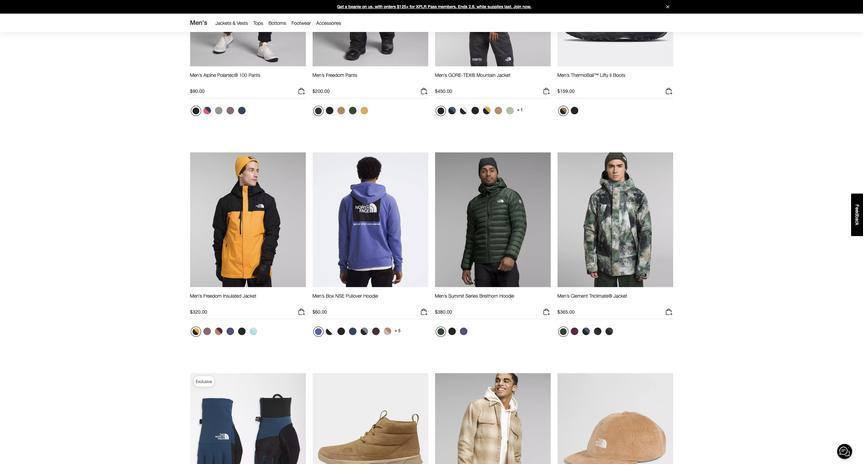 Task type: describe. For each thing, give the bounding box(es) containing it.
orders
[[384, 4, 396, 9]]

$choose color$ option group for men's freedom pants
[[313, 105, 371, 119]]

+ for men's box nse pullover hoodie
[[395, 328, 397, 333]]

men's alpine polartec® 100 pants image
[[190, 0, 306, 67]]

summit
[[449, 293, 465, 299]]

xplr
[[416, 4, 427, 9]]

triclimate®
[[590, 293, 613, 299]]

0 horizontal spatial tnf black image
[[326, 107, 334, 114]]

almond butter image
[[338, 107, 345, 114]]

$choose color$ option group for men's thermoball™ lifty ii boots
[[558, 105, 581, 119]]

f e e d b a c k button
[[852, 194, 864, 236]]

tnf medium grey heather/tnf black image
[[361, 328, 368, 335]]

Gardenia White/TNF Black radio
[[459, 105, 469, 116]]

100
[[239, 72, 247, 78]]

us,
[[368, 4, 374, 9]]

pine needle/tnf black image
[[606, 328, 613, 335]]

+ 5 button
[[394, 326, 402, 336]]

boots
[[614, 72, 626, 78]]

members.
[[438, 4, 457, 9]]

2 pants from the left
[[346, 72, 358, 78]]

1
[[521, 107, 523, 112]]

almond butter/pink moss image
[[384, 328, 391, 335]]

polartec®
[[217, 72, 238, 78]]

men's summit series breithorn hoodie button
[[435, 293, 515, 305]]

Shady Blue Shape Etching Print radio
[[202, 105, 213, 116]]

denim blue/tnf black image
[[449, 107, 456, 114]]

jackets & vests button
[[213, 19, 251, 28]]

men's for men's freedom pants
[[313, 72, 325, 78]]

men's summit series breithorn hoodie
[[435, 293, 515, 299]]

jacket for men's clement triclimate® jacket
[[614, 293, 628, 299]]

Summit Gold/TNF Black radio
[[191, 327, 201, 337]]

men's for men's summit series breithorn hoodie
[[435, 293, 447, 299]]

Almond Butter radio
[[336, 105, 347, 116]]

utility brown/tnf black image
[[560, 108, 567, 114]]

$450.00 button
[[435, 87, 551, 98]]

$365.00
[[558, 309, 575, 315]]

$choose color$ option group for men's summit series breithorn hoodie
[[435, 326, 470, 340]]

accessories button
[[314, 19, 344, 28]]

2 horizontal spatial tnf black image
[[449, 328, 456, 335]]

1 horizontal spatial tnf black image
[[438, 108, 445, 114]]

men's nse chukkas suede image
[[313, 373, 429, 464]]

1 pants from the left
[[249, 72, 261, 78]]

pine needle faded dye camo print image
[[560, 329, 567, 335]]

$90.00 button
[[190, 87, 306, 98]]

for
[[410, 4, 415, 9]]

pine needle image
[[438, 329, 445, 335]]

get a beanie on us, with orders $125+ for xplr pass members. ends 2.6, while supplies last. join now. link
[[0, 0, 864, 14]]

nse
[[336, 293, 345, 299]]

tnf black/tnf black image
[[571, 107, 579, 114]]

tnf black image for the middle tnf black option
[[238, 328, 246, 335]]

0 horizontal spatial fawn grey snake charmer print radio
[[202, 326, 213, 337]]

+ 1 button
[[516, 105, 525, 115]]

fawn grey snake charmer print image for top fawn grey snake charmer print 'radio'
[[227, 107, 234, 114]]

lifty
[[601, 72, 609, 78]]

men's box nse pullover hoodie image
[[313, 152, 429, 288]]

&
[[233, 20, 236, 26]]

shady blue image
[[238, 107, 246, 114]]

asphalt grey image
[[315, 108, 322, 114]]

bottoms button
[[266, 19, 289, 28]]

$320.00 button
[[190, 308, 306, 319]]

1 horizontal spatial tnf black radio
[[236, 326, 247, 337]]

$200.00 button
[[313, 87, 429, 98]]

$60.00
[[313, 309, 327, 315]]

series
[[466, 293, 479, 299]]

men's box nse pullover hoodie button
[[313, 293, 378, 305]]

jackets
[[216, 20, 232, 26]]

get a beanie on us, with orders $125+ for xplr pass members. ends 2.6, while supplies last. join now.
[[337, 4, 532, 9]]

jackets & vests
[[216, 20, 248, 26]]

Boysenberry/Almond Butter radio
[[213, 326, 224, 337]]

tops button
[[251, 19, 266, 28]]

ends
[[458, 4, 468, 9]]

men's thermoball™ lifty ii boots image
[[558, 0, 674, 67]]

men's freedom pants image
[[313, 0, 429, 67]]

pine needle image
[[349, 107, 357, 114]]

footwear button
[[289, 19, 314, 28]]

bottoms
[[269, 20, 286, 26]]

men's thermoball™ lifty ii boots button
[[558, 72, 626, 84]]

men's apex insulated etip™ gloves image
[[190, 373, 306, 464]]

men's freedom insulated jacket image
[[190, 152, 306, 288]]

dopamine blue image
[[315, 329, 322, 335]]

b
[[855, 215, 861, 218]]

$320.00
[[190, 309, 207, 315]]

men's gore-tex® mountain jacket button
[[435, 72, 511, 84]]

misty sage fallen leaves print image
[[507, 107, 514, 114]]

hoodie for men's box nse pullover hoodie
[[364, 293, 378, 299]]

tnf black radio for $200.00
[[324, 105, 335, 116]]

while
[[477, 4, 487, 9]]

tnf white/tnf black image
[[326, 328, 334, 335]]

men's alpine polartec® 100 pants button
[[190, 72, 261, 84]]

Coal Brown/Monogram radio
[[371, 326, 382, 337]]

cave blue image for 2nd cave blue radio from the left
[[460, 328, 468, 335]]

Denim Blue/TNF Black radio
[[447, 105, 458, 116]]

accessories
[[317, 20, 341, 26]]

freedom for insulated
[[204, 293, 222, 299]]

$choose color$ option group for men's freedom insulated jacket
[[190, 326, 260, 340]]

close image
[[664, 5, 673, 8]]

footwear
[[292, 20, 311, 26]]

men's freedom pants button
[[313, 72, 358, 84]]

Asphalt Grey radio
[[313, 106, 324, 116]]

f
[[855, 205, 861, 207]]

Dopamine Blue radio
[[313, 327, 324, 337]]

men's freedom pants
[[313, 72, 358, 78]]

tnf black/tnf white image
[[338, 328, 345, 335]]

breithorn
[[480, 293, 499, 299]]

0 vertical spatial fawn grey snake charmer print radio
[[225, 105, 236, 116]]

d
[[855, 213, 861, 215]]

men's gore-tex® mountain jacket image
[[435, 0, 551, 67]]

1 horizontal spatial pine needle radio
[[436, 327, 446, 337]]

k
[[855, 223, 861, 225]]

men's for men's thermoball™ lifty ii boots
[[558, 72, 570, 78]]

$365.00 button
[[558, 308, 674, 319]]

men's thermoball™ lifty ii boots
[[558, 72, 626, 78]]

Almond Butter Monogram Print radio
[[493, 105, 504, 116]]

1 e from the top
[[855, 207, 861, 210]]

Boysenberry radio
[[570, 326, 580, 337]]

summit gold image
[[361, 107, 368, 114]]



Task type: vqa. For each thing, say whether or not it's contained in the screenshot.
'Mountain'
yes



Task type: locate. For each thing, give the bounding box(es) containing it.
tnf black image
[[193, 108, 199, 114], [238, 328, 246, 335], [449, 328, 456, 335]]

men's left alpine
[[190, 72, 202, 78]]

1 horizontal spatial +
[[518, 107, 520, 112]]

1 horizontal spatial pants
[[346, 72, 358, 78]]

men's freedom insulated jacket button
[[190, 293, 257, 305]]

0 vertical spatial a
[[345, 4, 348, 9]]

Shady Blue radio
[[236, 105, 247, 116]]

Fawn Grey Snake Charmer Print radio
[[225, 105, 236, 116], [202, 326, 213, 337]]

almond butter monogram print image
[[495, 107, 502, 114]]

cave blue radio right pine needle icon
[[459, 326, 469, 337]]

tnf black image
[[326, 107, 334, 114], [438, 108, 445, 114]]

0 horizontal spatial jacket
[[243, 293, 257, 299]]

exclusive
[[196, 379, 212, 384]]

fawn grey snake charmer print image
[[227, 107, 234, 114], [203, 328, 211, 335]]

pass
[[428, 4, 437, 9]]

0 horizontal spatial +
[[395, 328, 397, 333]]

men's box nse pullover hoodie
[[313, 293, 378, 299]]

men's arroyo flannel shirt image
[[435, 373, 551, 464]]

0 horizontal spatial hoodie
[[364, 293, 378, 299]]

Misty Sage Fallen Leaves Print radio
[[505, 105, 516, 116]]

1 horizontal spatial tnf black image
[[238, 328, 246, 335]]

a up k
[[855, 218, 861, 221]]

TNF Black radio
[[324, 105, 335, 116], [447, 326, 458, 337]]

corduroy hat image
[[558, 373, 674, 464]]

freedom inside button
[[326, 72, 344, 78]]

fawn grey snake charmer print image for fawn grey snake charmer print 'radio' to the left
[[203, 328, 211, 335]]

0 horizontal spatial pants
[[249, 72, 261, 78]]

men's alpine polartec® 100 pants
[[190, 72, 261, 78]]

men's for men's freedom insulated jacket
[[190, 293, 202, 299]]

TNF Black radio
[[191, 106, 201, 116], [436, 106, 446, 116], [236, 326, 247, 337]]

1 vertical spatial a
[[855, 218, 861, 221]]

$380.00
[[435, 309, 453, 315]]

cave blue/tnf black image
[[583, 328, 590, 335]]

fawn grey snake charmer print image right summit gold/tnf black icon
[[203, 328, 211, 335]]

Pine Needle Faded Dye Camo Print radio
[[559, 327, 569, 337]]

$159.00
[[558, 88, 575, 94]]

freedom for pants
[[326, 72, 344, 78]]

TNF White/TNF Black radio
[[324, 326, 335, 337]]

0 horizontal spatial pine needle radio
[[348, 105, 358, 116]]

men's for men's alpine polartec® 100 pants
[[190, 72, 202, 78]]

1 horizontal spatial cave blue image
[[460, 328, 468, 335]]

men's
[[190, 19, 207, 26]]

jacket up $365.00 dropdown button
[[614, 293, 628, 299]]

tnf black image right the asphalt grey radio
[[326, 107, 334, 114]]

0 horizontal spatial tnf black radio
[[324, 105, 335, 116]]

cave blue image right boysenberry/almond butter radio
[[227, 328, 234, 335]]

jacket right mountain
[[497, 72, 511, 78]]

tnf black/asphalt grey image
[[594, 328, 602, 335]]

+ inside + 1 button
[[518, 107, 520, 112]]

freedom
[[326, 72, 344, 78], [204, 293, 222, 299]]

+ left the 1
[[518, 107, 520, 112]]

tnf black image for shady blue shape etching print option's tnf black option
[[193, 108, 199, 114]]

freedom left the insulated
[[204, 293, 222, 299]]

5
[[399, 328, 401, 333]]

ii
[[610, 72, 612, 78]]

tnf black radio for the denim blue/tnf black option
[[436, 106, 446, 116]]

tnf black image left denim blue/tnf black icon
[[438, 108, 445, 114]]

1 horizontal spatial freedom
[[326, 72, 344, 78]]

tnf black radio left icecap blue faded dye camo print radio
[[236, 326, 247, 337]]

1 horizontal spatial a
[[855, 218, 861, 221]]

insulated
[[223, 293, 242, 299]]

$choose color$ option group for men's alpine polartec® 100 pants
[[190, 105, 248, 119]]

men's clement triclimate® jacket
[[558, 293, 628, 299]]

c
[[855, 221, 861, 223]]

fawn grey snake charmer print radio left "shady blue" image
[[225, 105, 236, 116]]

$159.00 button
[[558, 87, 674, 98]]

1 hoodie from the left
[[364, 293, 378, 299]]

1 vertical spatial fawn grey snake charmer print radio
[[202, 326, 213, 337]]

2 horizontal spatial jacket
[[614, 293, 628, 299]]

1 cave blue radio from the left
[[225, 326, 236, 337]]

1 horizontal spatial fawn grey snake charmer print image
[[227, 107, 234, 114]]

+ 5
[[395, 328, 401, 333]]

$200.00
[[313, 88, 330, 94]]

last.
[[505, 4, 513, 9]]

0 horizontal spatial cave blue radio
[[225, 326, 236, 337]]

2 e from the top
[[855, 210, 861, 213]]

Utility Brown/TNF Black radio
[[559, 106, 569, 116]]

gore-
[[449, 72, 464, 78]]

cave blue image for first cave blue radio from the left
[[227, 328, 234, 335]]

men's inside 'button'
[[558, 72, 570, 78]]

now.
[[523, 4, 532, 9]]

TNF Medium Grey Heather radio
[[213, 105, 224, 116]]

TNF Black Denim radio
[[470, 105, 481, 116]]

shady blue shape etching print image
[[203, 107, 211, 114]]

1 cave blue image from the left
[[227, 328, 234, 335]]

with
[[375, 4, 383, 9]]

hoodie right breithorn in the right bottom of the page
[[500, 293, 515, 299]]

men's for men's clement triclimate® jacket
[[558, 293, 570, 299]]

TNF Medium Grey Heather/TNF Black radio
[[359, 326, 370, 337]]

1 horizontal spatial tnf black radio
[[447, 326, 458, 337]]

men's left 'summit'
[[435, 293, 447, 299]]

pants up $200.00 dropdown button
[[346, 72, 358, 78]]

1 horizontal spatial hoodie
[[500, 293, 515, 299]]

1 vertical spatial tnf black radio
[[447, 326, 458, 337]]

cave blue image right pine needle icon
[[460, 328, 468, 335]]

$380.00 button
[[435, 308, 551, 319]]

freedom inside button
[[204, 293, 222, 299]]

summit gold/tnf black image
[[483, 107, 491, 114]]

tnf black image left shady blue shape etching print image
[[193, 108, 199, 114]]

Pine Needle/TNF Black radio
[[604, 326, 615, 337]]

Summit Gold radio
[[359, 105, 370, 116]]

men's left gore-
[[435, 72, 447, 78]]

+ inside + 5 button
[[395, 328, 397, 333]]

jacket inside button
[[614, 293, 628, 299]]

boysenberry image
[[571, 328, 579, 335]]

2 hoodie from the left
[[500, 293, 515, 299]]

mountain
[[477, 72, 496, 78]]

men's left box on the left bottom of page
[[313, 293, 325, 299]]

a inside button
[[855, 218, 861, 221]]

a right "get"
[[345, 4, 348, 9]]

tnf black denim image
[[472, 107, 479, 114]]

TNF Black/TNF White radio
[[336, 326, 347, 337]]

boysenberry/almond butter image
[[215, 328, 223, 335]]

men's up $200.00
[[313, 72, 325, 78]]

2 horizontal spatial tnf black radio
[[436, 106, 446, 116]]

cave blue image
[[227, 328, 234, 335], [460, 328, 468, 335]]

tnf black radio left shady blue shape etching print image
[[191, 106, 201, 116]]

0 vertical spatial freedom
[[326, 72, 344, 78]]

+
[[518, 107, 520, 112], [395, 328, 397, 333]]

get
[[337, 4, 344, 9]]

1 horizontal spatial cave blue radio
[[459, 326, 469, 337]]

fawn grey snake charmer print radio right summit gold/tnf black icon
[[202, 326, 213, 337]]

1 vertical spatial fawn grey snake charmer print image
[[203, 328, 211, 335]]

2 cave blue radio from the left
[[459, 326, 469, 337]]

0 horizontal spatial a
[[345, 4, 348, 9]]

join
[[514, 4, 522, 9]]

0 vertical spatial fawn grey snake charmer print image
[[227, 107, 234, 114]]

1 horizontal spatial jacket
[[497, 72, 511, 78]]

pullover
[[346, 293, 362, 299]]

tnf black radio for $380.00
[[447, 326, 458, 337]]

men's up '$159.00'
[[558, 72, 570, 78]]

+ 1
[[518, 107, 523, 112]]

f e e d b a c k
[[855, 205, 861, 225]]

cave blue radio right boysenberry/almond butter radio
[[225, 326, 236, 337]]

coal brown/monogram image
[[372, 328, 380, 335]]

$60.00 button
[[313, 308, 429, 319]]

men's freedom insulated jacket
[[190, 293, 257, 299]]

1 vertical spatial freedom
[[204, 293, 222, 299]]

icecap blue faded dye camo print image
[[250, 328, 257, 335]]

men's
[[190, 72, 202, 78], [313, 72, 325, 78], [435, 72, 447, 78], [558, 72, 570, 78], [190, 293, 202, 299], [313, 293, 325, 299], [435, 293, 447, 299], [558, 293, 570, 299]]

fawn grey snake charmer print image left "shady blue" image
[[227, 107, 234, 114]]

tnf black image left icecap blue faded dye camo print radio
[[238, 328, 246, 335]]

freedom up $200.00
[[326, 72, 344, 78]]

1 vertical spatial pine needle radio
[[436, 327, 446, 337]]

on
[[363, 4, 367, 9]]

e up d
[[855, 207, 861, 210]]

Pine Needle radio
[[348, 105, 358, 116], [436, 327, 446, 337]]

tnf medium grey heather image
[[215, 107, 223, 114]]

beanie
[[349, 4, 361, 9]]

0 vertical spatial +
[[518, 107, 520, 112]]

jacket right the insulated
[[243, 293, 257, 299]]

+ for men's gore-tex® mountain jacket
[[518, 107, 520, 112]]

0 horizontal spatial tnf black image
[[193, 108, 199, 114]]

jacket
[[497, 72, 511, 78], [243, 293, 257, 299], [614, 293, 628, 299]]

+ left 5
[[395, 328, 397, 333]]

men's for men's gore-tex® mountain jacket
[[435, 72, 447, 78]]

0 vertical spatial tnf black radio
[[324, 105, 335, 116]]

clement
[[571, 293, 588, 299]]

tnf black radio right the asphalt grey radio
[[324, 105, 335, 116]]

box
[[326, 293, 334, 299]]

$125+
[[397, 4, 409, 9]]

men's left the clement
[[558, 293, 570, 299]]

pine needle radio right almond butter icon
[[348, 105, 358, 116]]

tnf black radio right pine needle icon
[[447, 326, 458, 337]]

1 vertical spatial +
[[395, 328, 397, 333]]

tnf black image right pine needle icon
[[449, 328, 456, 335]]

$choose color$ option group for men's clement triclimate® jacket
[[558, 326, 616, 340]]

hoodie right pullover
[[364, 293, 378, 299]]

0 horizontal spatial cave blue image
[[227, 328, 234, 335]]

pants
[[249, 72, 261, 78], [346, 72, 358, 78]]

thermoball™
[[571, 72, 599, 78]]

tex®
[[464, 72, 476, 78]]

alpine
[[204, 72, 216, 78]]

men's up $320.00
[[190, 293, 202, 299]]

Cave Blue/TNF Black radio
[[581, 326, 592, 337]]

men's for men's box nse pullover hoodie
[[313, 293, 325, 299]]

tnf black radio left denim blue/tnf black icon
[[436, 106, 446, 116]]

jacket for men's freedom insulated jacket
[[243, 293, 257, 299]]

2 cave blue image from the left
[[460, 328, 468, 335]]

0 vertical spatial pine needle radio
[[348, 105, 358, 116]]

Icecap Blue Faded Dye Camo Print radio
[[248, 326, 259, 337]]

Shady Blue/TNF Black radio
[[348, 326, 358, 337]]

pants right 100
[[249, 72, 261, 78]]

men's gore-tex® mountain jacket
[[435, 72, 511, 78]]

hoodie for men's summit series breithorn hoodie
[[500, 293, 515, 299]]

men's summit series breithorn hoodie image
[[435, 152, 551, 288]]

men's clement triclimate® jacket button
[[558, 293, 628, 305]]

$450.00
[[435, 88, 453, 94]]

0 horizontal spatial fawn grey snake charmer print image
[[203, 328, 211, 335]]

tnf black radio for shady blue shape etching print option
[[191, 106, 201, 116]]

e up b
[[855, 210, 861, 213]]

2.6,
[[469, 4, 476, 9]]

a
[[345, 4, 348, 9], [855, 218, 861, 221]]

shady blue/tnf black image
[[349, 328, 357, 335]]

$90.00
[[190, 88, 205, 94]]

Cave Blue radio
[[225, 326, 236, 337], [459, 326, 469, 337]]

pine needle radio down $380.00
[[436, 327, 446, 337]]

gardenia white/tnf black image
[[460, 107, 468, 114]]

men's clement triclimate® jacket image
[[558, 152, 674, 288]]

Almond Butter/Pink Moss radio
[[382, 326, 393, 337]]

0 horizontal spatial freedom
[[204, 293, 222, 299]]

tops
[[254, 20, 263, 26]]

TNF Black/TNF Black radio
[[570, 105, 580, 116]]

hoodie
[[364, 293, 378, 299], [500, 293, 515, 299]]

vests
[[237, 20, 248, 26]]

$choose color$ option group
[[190, 105, 248, 119], [313, 105, 371, 119], [435, 105, 516, 119], [558, 105, 581, 119], [190, 326, 260, 340], [313, 326, 394, 340], [435, 326, 470, 340], [558, 326, 616, 340]]

TNF Black/Asphalt Grey radio
[[593, 326, 604, 337]]

1 horizontal spatial fawn grey snake charmer print radio
[[225, 105, 236, 116]]

summit gold/tnf black image
[[193, 329, 199, 335]]

Summit Gold/TNF Black radio
[[482, 105, 493, 116]]

supplies
[[488, 4, 504, 9]]

0 horizontal spatial tnf black radio
[[191, 106, 201, 116]]



